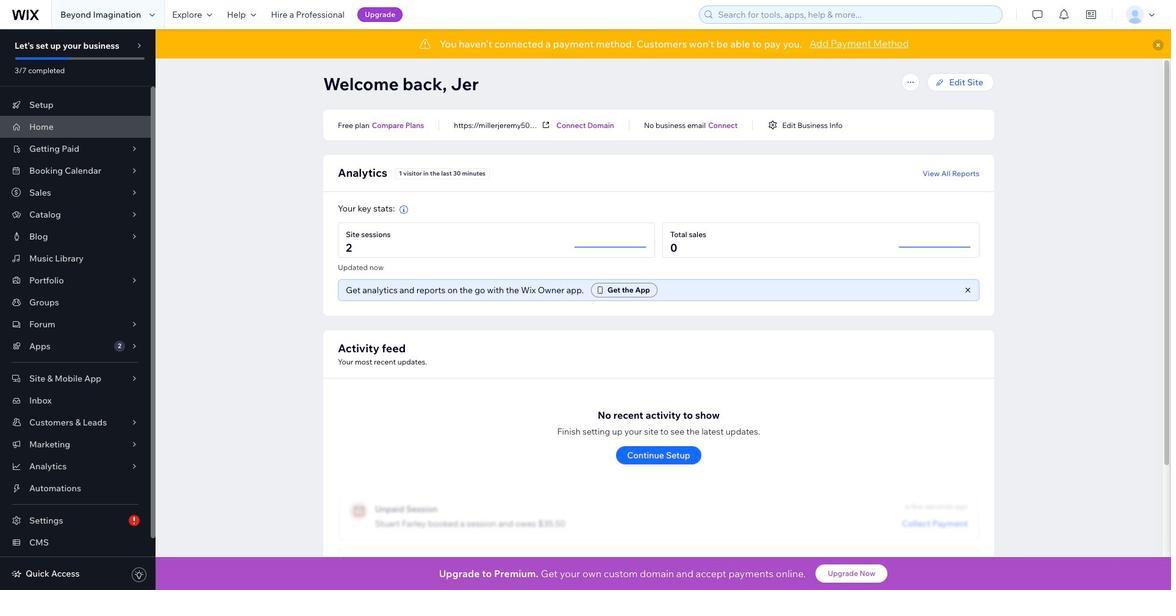 Task type: locate. For each thing, give the bounding box(es) containing it.
Search for tools, apps, help & more... field
[[715, 6, 999, 23]]

alert
[[156, 29, 1172, 59]]

sidebar element
[[0, 29, 156, 591]]



Task type: vqa. For each thing, say whether or not it's contained in the screenshot.
Search for tools, apps, help & more... Field
yes



